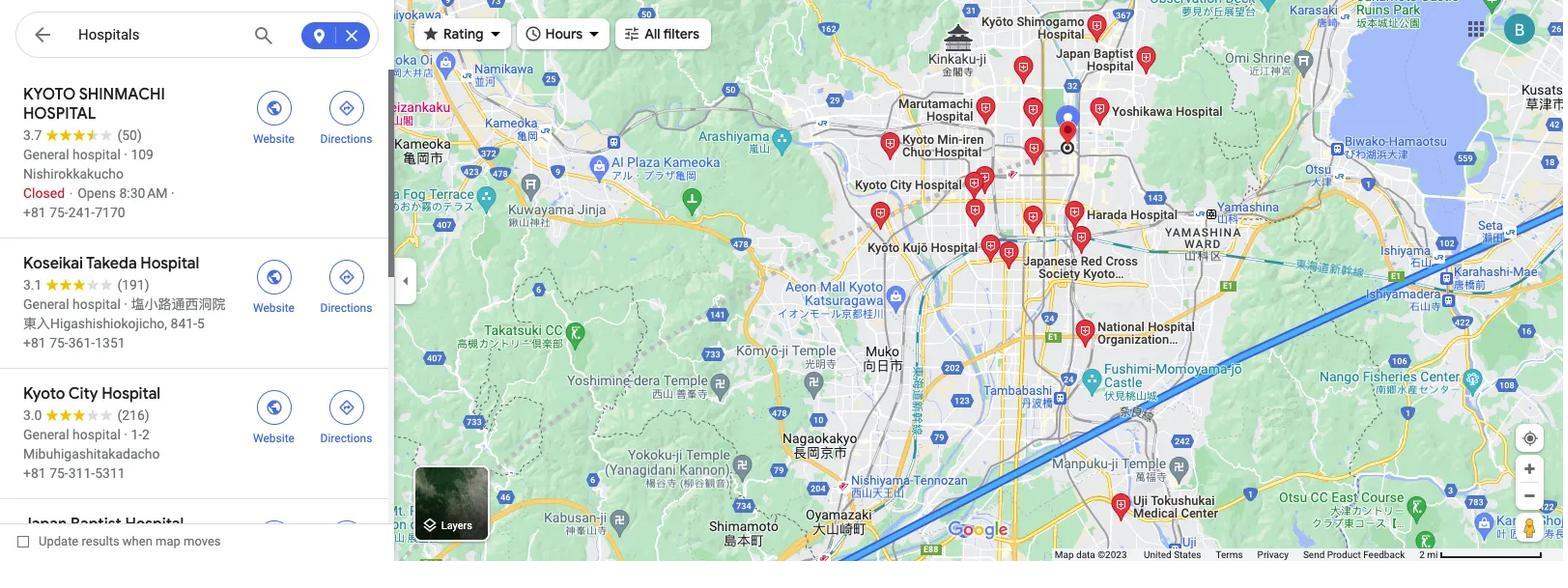 Task type: locate. For each thing, give the bounding box(es) containing it.
united
[[1144, 550, 1172, 560]]

results
[[82, 534, 119, 549]]

1 website image from the top
[[265, 100, 283, 117]]

0 vertical spatial website image
[[265, 100, 283, 117]]

3 website image from the top
[[265, 399, 283, 416]]

3 website link from the top
[[238, 385, 310, 446]]

1 vertical spatial website link
[[238, 254, 310, 316]]

1 directions from the top
[[320, 132, 372, 146]]

all
[[645, 25, 660, 43]]

0 vertical spatial website link
[[238, 85, 310, 147]]

2 directions from the top
[[320, 301, 372, 315]]

1 website from the top
[[253, 132, 295, 146]]

directions image
[[338, 100, 355, 117], [338, 399, 355, 416]]

None field
[[78, 23, 239, 46]]

website link for directions icon
[[238, 254, 310, 316]]

website
[[253, 132, 295, 146], [253, 301, 295, 315], [253, 432, 295, 445]]

google maps element
[[0, 0, 1563, 561]]

directions
[[320, 132, 372, 146], [320, 301, 372, 315], [320, 432, 372, 445]]

terms
[[1216, 550, 1243, 560]]

1 vertical spatial directions image
[[338, 399, 355, 416]]

collapse side panel image
[[395, 270, 416, 291]]

website image for 2nd directions image from the bottom of the the results for hospitals feed
[[265, 100, 283, 117]]

1 website link from the top
[[238, 85, 310, 147]]

1 vertical spatial directions
[[320, 301, 372, 315]]

2 website image from the top
[[265, 269, 283, 286]]

all filters
[[645, 25, 700, 43]]

results for hospitals feed
[[0, 70, 394, 561]]

privacy
[[1258, 550, 1289, 560]]

2 vertical spatial website image
[[265, 399, 283, 416]]

2 website from the top
[[253, 301, 295, 315]]

0 vertical spatial website
[[253, 132, 295, 146]]

2 mi
[[1420, 550, 1438, 560]]

filters
[[663, 25, 700, 43]]

2 vertical spatial directions button
[[310, 385, 383, 446]]

2
[[1420, 550, 1425, 560]]

united states
[[1144, 550, 1201, 560]]

moves
[[184, 534, 221, 549]]

website link
[[238, 85, 310, 147], [238, 254, 310, 316], [238, 385, 310, 446]]

footer inside google maps element
[[1055, 549, 1420, 561]]

website image
[[265, 100, 283, 117], [265, 269, 283, 286], [265, 399, 283, 416]]

 button
[[15, 12, 70, 62]]

all filters button
[[616, 13, 711, 55]]

footer
[[1055, 549, 1420, 561]]

3 website from the top
[[253, 432, 295, 445]]

layers
[[441, 520, 472, 533]]

privacy button
[[1258, 549, 1289, 561]]

product
[[1327, 550, 1361, 560]]

1 vertical spatial website image
[[265, 269, 283, 286]]

united states button
[[1144, 549, 1201, 561]]

0 vertical spatial directions button
[[310, 85, 383, 147]]

Hospitals field
[[15, 12, 379, 59]]

1 directions button from the top
[[310, 85, 383, 147]]

1 vertical spatial directions button
[[310, 254, 383, 316]]

website image for 2nd directions image
[[265, 399, 283, 416]]

2 vertical spatial website link
[[238, 385, 310, 446]]

hours button
[[516, 13, 610, 55]]

3 directions from the top
[[320, 432, 372, 445]]

0 vertical spatial directions
[[320, 132, 372, 146]]

show street view coverage image
[[1516, 513, 1544, 542]]

send
[[1303, 550, 1325, 560]]

2 vertical spatial directions
[[320, 432, 372, 445]]

directions button
[[310, 85, 383, 147], [310, 254, 383, 316], [310, 385, 383, 446]]

0 vertical spatial directions image
[[338, 100, 355, 117]]

2 vertical spatial website
[[253, 432, 295, 445]]

directions for 2nd directions image
[[320, 432, 372, 445]]

states
[[1174, 550, 1201, 560]]

1 vertical spatial website
[[253, 301, 295, 315]]

2 website link from the top
[[238, 254, 310, 316]]

3 directions button from the top
[[310, 385, 383, 446]]

footer containing map data ©2023
[[1055, 549, 1420, 561]]

2 directions button from the top
[[310, 254, 383, 316]]

directions for directions icon
[[320, 301, 372, 315]]

rating
[[443, 25, 484, 43]]



Task type: vqa. For each thing, say whether or not it's contained in the screenshot.
the Privacy 'Button'
yes



Task type: describe. For each thing, give the bounding box(es) containing it.
website image for directions icon
[[265, 269, 283, 286]]

directions button for 'website' link related to directions icon
[[310, 254, 383, 316]]

mi
[[1427, 550, 1438, 560]]

website for 'website' image associated with 2nd directions image from the bottom of the the results for hospitals feed
[[253, 132, 295, 146]]

send product feedback button
[[1303, 549, 1405, 561]]

update
[[39, 534, 79, 549]]

feedback
[[1363, 550, 1405, 560]]

2 directions image from the top
[[338, 399, 355, 416]]

zoom out image
[[1523, 489, 1537, 503]]

show your location image
[[1522, 430, 1539, 447]]

directions for 2nd directions image from the bottom of the the results for hospitals feed
[[320, 132, 372, 146]]

 search field
[[15, 12, 379, 62]]


[[31, 21, 54, 48]]

website for 'website' image corresponding to 2nd directions image
[[253, 432, 295, 445]]

zoom in image
[[1523, 462, 1537, 476]]

when
[[123, 534, 152, 549]]

data
[[1076, 550, 1095, 560]]

website link for 2nd directions image from the bottom of the the results for hospitals feed
[[238, 85, 310, 147]]

hours
[[545, 25, 583, 43]]

terms button
[[1216, 549, 1243, 561]]

directions button for 2nd directions image from the bottom of the the results for hospitals feed 'website' link
[[310, 85, 383, 147]]

website for 'website' image for directions icon
[[253, 301, 295, 315]]

©2023
[[1098, 550, 1127, 560]]

directions button for 'website' link associated with 2nd directions image
[[310, 385, 383, 446]]

update results when map moves
[[39, 534, 221, 549]]

website link for 2nd directions image
[[238, 385, 310, 446]]

Update results when map moves checkbox
[[17, 529, 221, 554]]

1 directions image from the top
[[338, 100, 355, 117]]

map
[[1055, 550, 1074, 560]]

map
[[156, 534, 180, 549]]

2 mi button
[[1420, 550, 1543, 560]]

map data ©2023
[[1055, 550, 1130, 560]]

send product feedback
[[1303, 550, 1405, 560]]

directions image
[[338, 269, 355, 286]]

none field inside hospitals field
[[78, 23, 239, 46]]

rating button
[[414, 13, 511, 55]]



